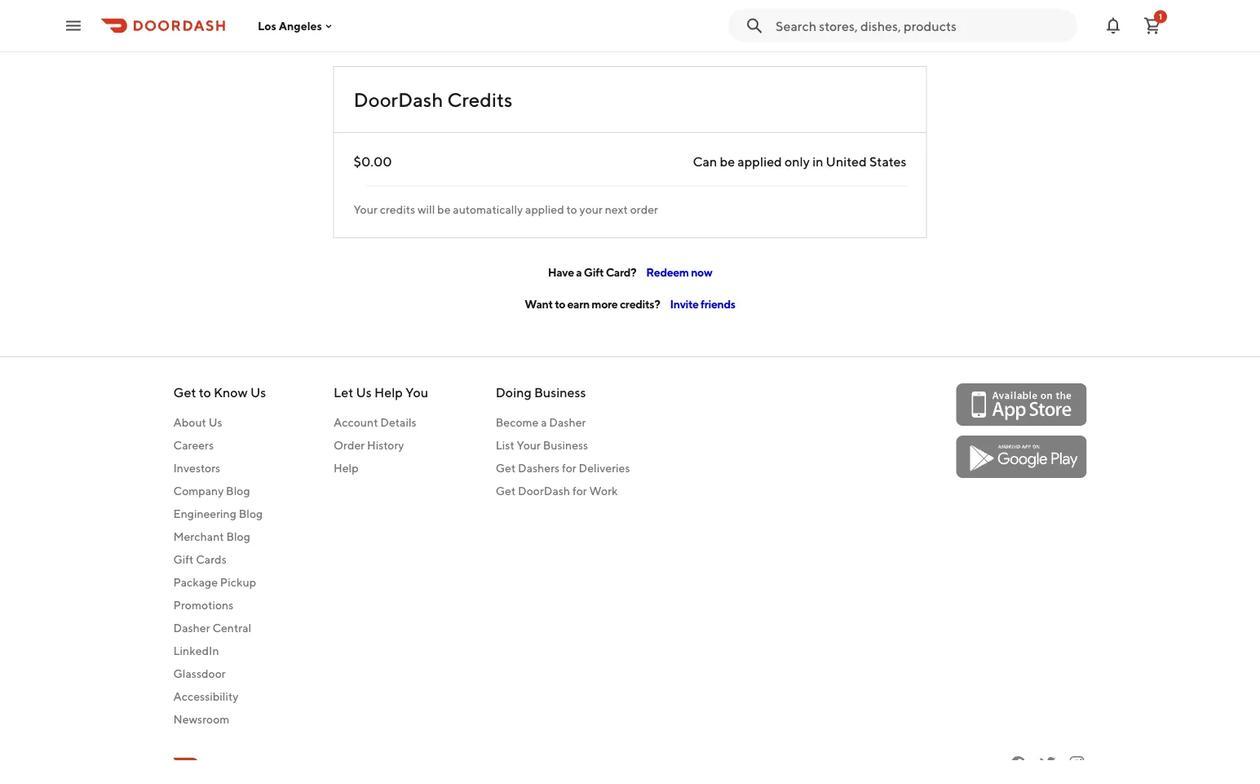 Task type: describe. For each thing, give the bounding box(es) containing it.
let
[[334, 385, 353, 400]]

0 horizontal spatial gift
[[173, 553, 194, 566]]

invite friends link
[[670, 297, 736, 310]]

1 horizontal spatial dasher
[[549, 416, 586, 429]]

you
[[406, 385, 428, 400]]

merchant
[[173, 530, 224, 543]]

work
[[589, 484, 618, 498]]

notification bell image
[[1104, 16, 1123, 35]]

angeles
[[279, 19, 322, 32]]

in
[[813, 154, 823, 169]]

get doordash for work
[[496, 484, 618, 498]]

doing
[[496, 385, 532, 400]]

doordash on instagram image
[[1067, 754, 1087, 761]]

get for get to know us
[[173, 385, 196, 400]]

1 horizontal spatial your
[[517, 438, 541, 452]]

1 horizontal spatial be
[[720, 154, 735, 169]]

become a dasher
[[496, 416, 586, 429]]

0 vertical spatial doordash
[[354, 88, 443, 111]]

about us link
[[173, 414, 266, 431]]

dasher central
[[173, 621, 251, 635]]

pickup
[[220, 576, 256, 589]]

want to earn more credits?
[[525, 297, 660, 310]]

careers
[[173, 438, 214, 452]]

open menu image
[[64, 16, 83, 35]]

get doordash for work link
[[496, 483, 630, 499]]

doing business
[[496, 385, 586, 400]]

package
[[173, 576, 218, 589]]

central
[[212, 621, 251, 635]]

0 vertical spatial gift
[[584, 266, 604, 279]]

company
[[173, 484, 224, 498]]

united
[[826, 154, 867, 169]]

help link
[[334, 460, 428, 476]]

about
[[173, 416, 206, 429]]

to for more
[[555, 297, 565, 310]]

know
[[214, 385, 248, 400]]

los angeles button
[[258, 19, 335, 32]]

invite
[[670, 297, 699, 310]]

investors link
[[173, 460, 266, 476]]

more
[[592, 297, 618, 310]]

for for doordash
[[573, 484, 587, 498]]

company blog
[[173, 484, 250, 498]]

deliveries
[[579, 461, 630, 475]]

investors
[[173, 461, 220, 475]]

doordash on facebook image
[[1009, 754, 1028, 761]]

promotions link
[[173, 597, 266, 613]]

friends
[[701, 297, 736, 310]]

list
[[496, 438, 515, 452]]

redeem now
[[646, 266, 712, 279]]

credits
[[447, 88, 513, 111]]

0 vertical spatial to
[[567, 203, 577, 216]]

have a gift card?
[[548, 266, 637, 279]]

0 horizontal spatial dasher
[[173, 621, 210, 635]]

list your business link
[[496, 437, 630, 454]]

1 horizontal spatial us
[[250, 385, 266, 400]]

us for about us
[[209, 416, 222, 429]]

your credits will be automatically applied to your next order
[[354, 203, 658, 216]]

linkedin link
[[173, 643, 266, 659]]

accessibility link
[[173, 689, 266, 705]]

engineering
[[173, 507, 236, 520]]

order history
[[334, 438, 404, 452]]

history
[[367, 438, 404, 452]]

account details link
[[334, 414, 428, 431]]

get to know us
[[173, 385, 266, 400]]

order
[[334, 438, 365, 452]]

1 vertical spatial business
[[543, 438, 588, 452]]

gift cards link
[[173, 551, 266, 568]]

gift cards
[[173, 553, 227, 566]]

have
[[548, 266, 574, 279]]

0 horizontal spatial be
[[437, 203, 451, 216]]

blog for engineering blog
[[239, 507, 263, 520]]

become
[[496, 416, 539, 429]]

0 vertical spatial business
[[534, 385, 586, 400]]



Task type: locate. For each thing, give the bounding box(es) containing it.
0 horizontal spatial a
[[541, 416, 547, 429]]

0 vertical spatial help
[[374, 385, 403, 400]]

0 horizontal spatial doordash
[[354, 88, 443, 111]]

your left credits
[[354, 203, 378, 216]]

newsroom link
[[173, 711, 266, 728]]

merchant blog
[[173, 530, 250, 543]]

applied left only
[[738, 154, 782, 169]]

1 vertical spatial help
[[334, 461, 359, 475]]

a
[[576, 266, 582, 279], [541, 416, 547, 429]]

get dashers for deliveries link
[[496, 460, 630, 476]]

dasher up list your business link
[[549, 416, 586, 429]]

for left 'work'
[[573, 484, 587, 498]]

for down list your business link
[[562, 461, 577, 475]]

0 vertical spatial applied
[[738, 154, 782, 169]]

0 horizontal spatial applied
[[525, 203, 564, 216]]

a for gift
[[576, 266, 582, 279]]

us right let at the left bottom of page
[[356, 385, 372, 400]]

order history link
[[334, 437, 428, 454]]

be right will on the top left
[[437, 203, 451, 216]]

glassdoor
[[173, 667, 226, 680]]

for
[[562, 461, 577, 475], [573, 484, 587, 498]]

0 horizontal spatial us
[[209, 416, 222, 429]]

a right have
[[576, 266, 582, 279]]

list your business
[[496, 438, 588, 452]]

a up list your business
[[541, 416, 547, 429]]

glassdoor link
[[173, 666, 266, 682]]

can
[[693, 154, 717, 169]]

1 vertical spatial blog
[[239, 507, 263, 520]]

will
[[418, 203, 435, 216]]

0 vertical spatial for
[[562, 461, 577, 475]]

2 vertical spatial to
[[199, 385, 211, 400]]

1 vertical spatial get
[[496, 461, 516, 475]]

1 vertical spatial applied
[[525, 203, 564, 216]]

1 vertical spatial for
[[573, 484, 587, 498]]

package pickup link
[[173, 574, 266, 591]]

package pickup
[[173, 576, 256, 589]]

1 vertical spatial to
[[555, 297, 565, 310]]

help down order
[[334, 461, 359, 475]]

1 vertical spatial be
[[437, 203, 451, 216]]

0 vertical spatial dasher
[[549, 416, 586, 429]]

applied
[[738, 154, 782, 169], [525, 203, 564, 216]]

Store search: begin typing to search for stores available on DoorDash text field
[[776, 17, 1068, 35]]

us
[[250, 385, 266, 400], [356, 385, 372, 400], [209, 416, 222, 429]]

get dashers for deliveries
[[496, 461, 630, 475]]

1 horizontal spatial doordash
[[518, 484, 570, 498]]

engineering blog
[[173, 507, 263, 520]]

redeem
[[646, 266, 689, 279]]

blog down company blog link
[[239, 507, 263, 520]]

be right can in the top of the page
[[720, 154, 735, 169]]

us right know
[[250, 385, 266, 400]]

automatically
[[453, 203, 523, 216]]

gift up package
[[173, 553, 194, 566]]

account
[[334, 416, 378, 429]]

let us help you
[[334, 385, 428, 400]]

merchant blog link
[[173, 529, 266, 545]]

doordash on twitter image
[[1038, 754, 1058, 761]]

your right the list
[[517, 438, 541, 452]]

to left know
[[199, 385, 211, 400]]

us for let us help you
[[356, 385, 372, 400]]

1 horizontal spatial applied
[[738, 154, 782, 169]]

dasher central link
[[173, 620, 266, 636]]

blog down the engineering blog link
[[226, 530, 250, 543]]

want
[[525, 297, 553, 310]]

credits
[[380, 203, 415, 216]]

get
[[173, 385, 196, 400], [496, 461, 516, 475], [496, 484, 516, 498]]

1 horizontal spatial gift
[[584, 266, 604, 279]]

promotions
[[173, 598, 234, 612]]

business
[[534, 385, 586, 400], [543, 438, 588, 452]]

blog
[[226, 484, 250, 498], [239, 507, 263, 520], [226, 530, 250, 543]]

0 horizontal spatial help
[[334, 461, 359, 475]]

your
[[354, 203, 378, 216], [517, 438, 541, 452]]

1 vertical spatial a
[[541, 416, 547, 429]]

1 horizontal spatial help
[[374, 385, 403, 400]]

0 vertical spatial a
[[576, 266, 582, 279]]

0 vertical spatial get
[[173, 385, 196, 400]]

order
[[630, 203, 658, 216]]

next
[[605, 203, 628, 216]]

company blog link
[[173, 483, 266, 499]]

gift
[[584, 266, 604, 279], [173, 553, 194, 566]]

0 vertical spatial be
[[720, 154, 735, 169]]

2 vertical spatial blog
[[226, 530, 250, 543]]

1 button
[[1136, 9, 1169, 42]]

$0.00
[[354, 154, 392, 169]]

gift left card?
[[584, 266, 604, 279]]

cards
[[196, 553, 227, 566]]

details
[[380, 416, 417, 429]]

1 vertical spatial your
[[517, 438, 541, 452]]

account details
[[334, 416, 417, 429]]

0 horizontal spatial your
[[354, 203, 378, 216]]

engineering blog link
[[173, 506, 266, 522]]

los
[[258, 19, 276, 32]]

become a dasher link
[[496, 414, 630, 431]]

states
[[870, 154, 907, 169]]

0 vertical spatial blog
[[226, 484, 250, 498]]

earn
[[567, 297, 590, 310]]

blog down investors link
[[226, 484, 250, 498]]

help
[[374, 385, 403, 400], [334, 461, 359, 475]]

business up become a dasher link
[[534, 385, 586, 400]]

get for get doordash for work
[[496, 484, 516, 498]]

1 horizontal spatial a
[[576, 266, 582, 279]]

careers link
[[173, 437, 266, 454]]

to left your
[[567, 203, 577, 216]]

help left you
[[374, 385, 403, 400]]

1 items, open order cart image
[[1143, 16, 1162, 35]]

business down become a dasher link
[[543, 438, 588, 452]]

los angeles
[[258, 19, 322, 32]]

for for dashers
[[562, 461, 577, 475]]

2 horizontal spatial us
[[356, 385, 372, 400]]

to for us
[[199, 385, 211, 400]]

us up the careers 'link' at the left
[[209, 416, 222, 429]]

redeem now link
[[646, 266, 712, 279]]

invite friends
[[670, 297, 736, 310]]

dashers
[[518, 461, 560, 475]]

your
[[580, 203, 603, 216]]

2 vertical spatial get
[[496, 484, 516, 498]]

to
[[567, 203, 577, 216], [555, 297, 565, 310], [199, 385, 211, 400]]

only
[[785, 154, 810, 169]]

to left the earn
[[555, 297, 565, 310]]

1 vertical spatial dasher
[[173, 621, 210, 635]]

blog for merchant blog
[[226, 530, 250, 543]]

get for get dashers for deliveries
[[496, 461, 516, 475]]

0 vertical spatial your
[[354, 203, 378, 216]]

about us
[[173, 416, 222, 429]]

card?
[[606, 266, 637, 279]]

1 vertical spatial doordash
[[518, 484, 570, 498]]

newsroom
[[173, 713, 230, 726]]

a for dasher
[[541, 416, 547, 429]]

blog for company blog
[[226, 484, 250, 498]]

applied left your
[[525, 203, 564, 216]]

can be applied only in united states
[[693, 154, 907, 169]]

doordash up $0.00
[[354, 88, 443, 111]]

doordash credits
[[354, 88, 513, 111]]

1 horizontal spatial to
[[555, 297, 565, 310]]

1
[[1159, 12, 1162, 21]]

0 horizontal spatial to
[[199, 385, 211, 400]]

1 vertical spatial gift
[[173, 553, 194, 566]]

doordash
[[354, 88, 443, 111], [518, 484, 570, 498]]

linkedin
[[173, 644, 219, 658]]

2 horizontal spatial to
[[567, 203, 577, 216]]

dasher up linkedin
[[173, 621, 210, 635]]

doordash down dashers
[[518, 484, 570, 498]]

accessibility
[[173, 690, 239, 703]]

dasher
[[549, 416, 586, 429], [173, 621, 210, 635]]



Task type: vqa. For each thing, say whether or not it's contained in the screenshot.
radio
no



